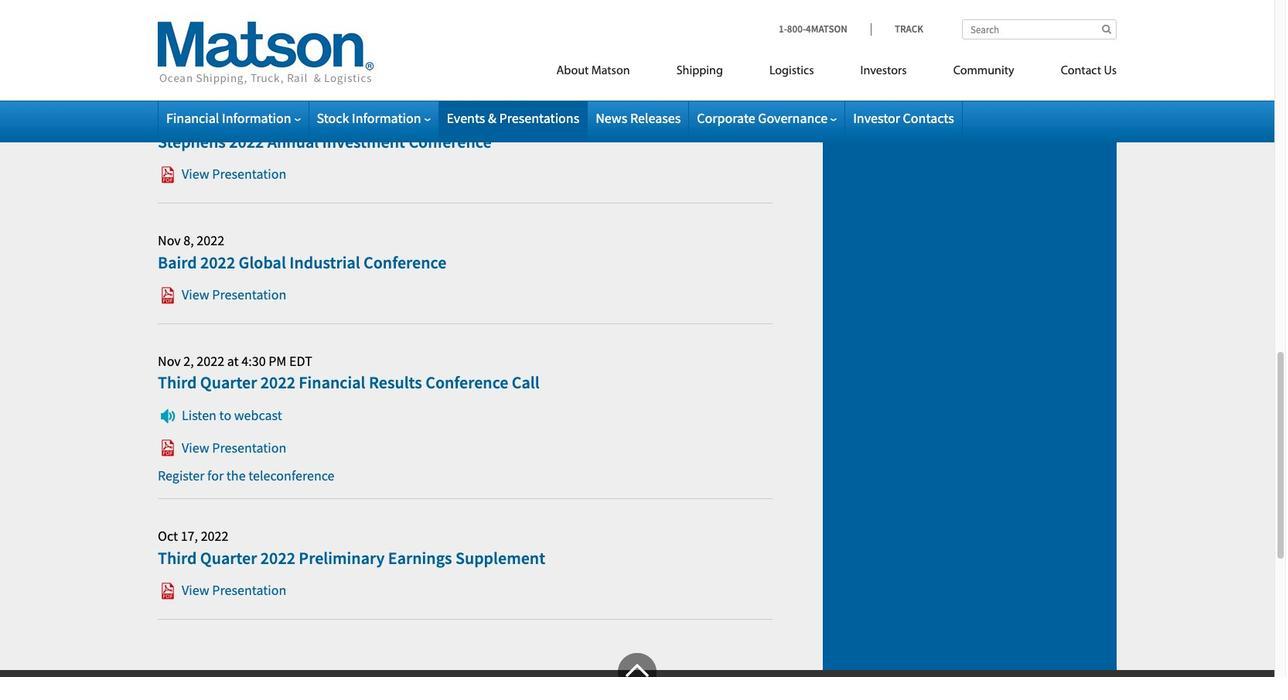 Task type: locate. For each thing, give the bounding box(es) containing it.
1 information from the left
[[222, 109, 291, 127]]

nov inside nov 8, 2022 baird 2022 global industrial conference
[[158, 231, 181, 249]]

preliminary
[[309, 10, 395, 32], [299, 547, 385, 568]]

register for the teleconference
[[158, 467, 335, 484]]

corporate
[[697, 109, 756, 127]]

oct 17, 2022 third quarter 2022 preliminary earnings supplement
[[158, 527, 546, 568]]

1 vertical spatial preliminary
[[299, 547, 385, 568]]

listen to webcast link
[[158, 406, 282, 424]]

5 presentation from the top
[[212, 581, 287, 599]]

quarter inside nov 2, 2022 at 4:30 pm edt third quarter 2022 financial results conference call
[[200, 372, 257, 393]]

0 horizontal spatial information
[[222, 109, 291, 127]]

conference
[[409, 131, 492, 152], [364, 251, 447, 273], [426, 372, 509, 393]]

conference for baird 2022 global industrial conference
[[364, 251, 447, 273]]

view presentation link up for
[[158, 438, 287, 456]]

logistics
[[770, 65, 815, 77]]

1 view presentation from the top
[[182, 45, 287, 62]]

nov left 2,
[[158, 352, 181, 370]]

2 view from the top
[[182, 165, 209, 183]]

view presentation for 2022
[[182, 581, 287, 599]]

view down baird
[[182, 286, 209, 303]]

stock information
[[317, 109, 421, 127]]

information
[[222, 109, 291, 127], [352, 109, 421, 127]]

view presentation inside stephens 2022 annual investment conference article
[[182, 165, 287, 183]]

1 vertical spatial quarter
[[200, 372, 257, 393]]

1 presentation from the top
[[212, 45, 287, 62]]

presentation inside third quarter 2022 financial results conference call article
[[212, 438, 287, 456]]

view presentation link for third
[[158, 581, 287, 599]]

track link
[[871, 22, 924, 36]]

financial up stephens
[[166, 109, 219, 127]]

presentation for annual
[[212, 165, 287, 183]]

view presentation link down stephens
[[158, 165, 287, 183]]

financial
[[166, 109, 219, 127], [299, 372, 366, 393]]

2 view presentation link from the top
[[158, 165, 287, 183]]

view presentation for annual
[[182, 165, 287, 183]]

conference inside nov 8, 2022 baird 2022 global industrial conference
[[364, 251, 447, 273]]

nov inside nov 15, 2022 stephens 2022 annual investment conference
[[158, 111, 181, 128]]

view up register
[[182, 438, 209, 456]]

15,
[[184, 111, 201, 128]]

presentations
[[500, 109, 580, 127]]

3 view presentation from the top
[[182, 286, 287, 303]]

register
[[158, 467, 205, 484]]

view presentation down stephens
[[182, 165, 287, 183]]

2 nov from the top
[[158, 231, 181, 249]]

4 view presentation from the top
[[182, 438, 287, 456]]

view down stephens
[[182, 165, 209, 183]]

presentation inside baird 2022 global industrial conference article
[[212, 286, 287, 303]]

view for stephens
[[182, 165, 209, 183]]

5 view presentation from the top
[[182, 581, 287, 599]]

third inside oct 17, 2022 third quarter 2022 preliminary earnings supplement
[[158, 547, 197, 568]]

view presentation down 17,
[[182, 581, 287, 599]]

5 view presentation link from the top
[[158, 581, 287, 599]]

1 third from the top
[[158, 372, 197, 393]]

information up investment
[[352, 109, 421, 127]]

4 view from the top
[[182, 438, 209, 456]]

1 vertical spatial nov
[[158, 231, 181, 249]]

view
[[182, 45, 209, 62], [182, 165, 209, 183], [182, 286, 209, 303], [182, 438, 209, 456], [182, 581, 209, 599]]

search image
[[1103, 24, 1112, 34]]

fourth quarter 2022 preliminary earnings supplement link
[[158, 10, 556, 32]]

stock information link
[[317, 109, 431, 127]]

17,
[[181, 527, 198, 545]]

4:30
[[242, 352, 266, 370]]

0 vertical spatial preliminary
[[309, 10, 395, 32]]

2 third from the top
[[158, 547, 197, 568]]

quarter
[[210, 10, 267, 32], [200, 372, 257, 393], [200, 547, 257, 568]]

nov inside nov 2, 2022 at 4:30 pm edt third quarter 2022 financial results conference call
[[158, 352, 181, 370]]

4 presentation from the top
[[212, 438, 287, 456]]

1-800-4matson
[[779, 22, 848, 36]]

third
[[158, 372, 197, 393], [158, 547, 197, 568]]

baird
[[158, 251, 197, 273]]

supplement
[[466, 10, 556, 32], [456, 547, 546, 568]]

stock
[[317, 109, 349, 127]]

0 vertical spatial supplement
[[466, 10, 556, 32]]

2 view presentation from the top
[[182, 165, 287, 183]]

3 nov from the top
[[158, 352, 181, 370]]

financial down edt
[[299, 372, 366, 393]]

view presentation down fourth
[[182, 45, 287, 62]]

baird 2022 global industrial conference article
[[158, 219, 773, 324]]

view inside baird 2022 global industrial conference article
[[182, 286, 209, 303]]

view presentation link down 17,
[[158, 581, 287, 599]]

teleconference
[[249, 467, 335, 484]]

1 vertical spatial supplement
[[456, 547, 546, 568]]

view inside fourth quarter 2022 preliminary earnings supplement article
[[182, 45, 209, 62]]

3 view presentation link from the top
[[158, 286, 287, 303]]

webcast
[[234, 406, 282, 424]]

earnings
[[399, 10, 463, 32], [388, 547, 452, 568]]

stephens 2022 annual investment conference link
[[158, 131, 492, 152]]

0 vertical spatial nov
[[158, 111, 181, 128]]

1 nov from the top
[[158, 111, 181, 128]]

quarter inside oct 17, 2022 third quarter 2022 preliminary earnings supplement
[[200, 547, 257, 568]]

third inside nov 2, 2022 at 4:30 pm edt third quarter 2022 financial results conference call
[[158, 372, 197, 393]]

2 information from the left
[[352, 109, 421, 127]]

investors link
[[838, 57, 931, 89]]

presentation inside stephens 2022 annual investment conference article
[[212, 165, 287, 183]]

view presentation
[[182, 45, 287, 62], [182, 165, 287, 183], [182, 286, 287, 303], [182, 438, 287, 456], [182, 581, 287, 599]]

third down oct
[[158, 547, 197, 568]]

1 horizontal spatial information
[[352, 109, 421, 127]]

view presentation link for stephens
[[158, 165, 287, 183]]

3 view from the top
[[182, 286, 209, 303]]

industrial
[[290, 251, 360, 273]]

0 vertical spatial earnings
[[399, 10, 463, 32]]

view presentation link
[[158, 45, 287, 62], [158, 165, 287, 183], [158, 286, 287, 303], [158, 438, 287, 456], [158, 581, 287, 599]]

4matson
[[806, 22, 848, 36]]

view presentation up the the
[[182, 438, 287, 456]]

preliminary inside oct 17, 2022 third quarter 2022 preliminary earnings supplement
[[299, 547, 385, 568]]

third quarter 2022 preliminary earnings supplement link
[[158, 547, 546, 568]]

1 vertical spatial third
[[158, 547, 197, 568]]

supplement inside article
[[466, 10, 556, 32]]

presentation
[[212, 45, 287, 62], [212, 165, 287, 183], [212, 286, 287, 303], [212, 438, 287, 456], [212, 581, 287, 599]]

conference for stephens 2022 annual investment conference
[[409, 131, 492, 152]]

corporate governance
[[697, 109, 828, 127]]

earnings inside oct 17, 2022 third quarter 2022 preliminary earnings supplement
[[388, 547, 452, 568]]

news releases
[[596, 109, 681, 127]]

information for financial information
[[222, 109, 291, 127]]

view down fourth
[[182, 45, 209, 62]]

conference inside nov 15, 2022 stephens 2022 annual investment conference
[[409, 131, 492, 152]]

presentation inside third quarter 2022 preliminary earnings supplement article
[[212, 581, 287, 599]]

stephens
[[158, 131, 226, 152]]

view presentation link down fourth
[[158, 45, 287, 62]]

logistics link
[[747, 57, 838, 89]]

view presentation link down global
[[158, 286, 287, 303]]

investor contacts
[[854, 109, 955, 127]]

contacts
[[904, 109, 955, 127]]

governance
[[759, 109, 828, 127]]

footer
[[0, 653, 1275, 677]]

1 view from the top
[[182, 45, 209, 62]]

presentation for global
[[212, 286, 287, 303]]

view inside stephens 2022 annual investment conference article
[[182, 165, 209, 183]]

2 vertical spatial conference
[[426, 372, 509, 393]]

2022
[[271, 10, 306, 32], [204, 111, 231, 128], [229, 131, 264, 152], [197, 231, 225, 249], [200, 251, 235, 273], [197, 352, 225, 370], [261, 372, 296, 393], [201, 527, 229, 545], [261, 547, 296, 568]]

view presentation inside third quarter 2022 preliminary earnings supplement article
[[182, 581, 287, 599]]

2 presentation from the top
[[212, 165, 287, 183]]

2 vertical spatial nov
[[158, 352, 181, 370]]

5 view from the top
[[182, 581, 209, 599]]

3 presentation from the top
[[212, 286, 287, 303]]

0 vertical spatial conference
[[409, 131, 492, 152]]

2 vertical spatial quarter
[[200, 547, 257, 568]]

information up annual
[[222, 109, 291, 127]]

1 horizontal spatial financial
[[299, 372, 366, 393]]

global
[[239, 251, 286, 273]]

releases
[[631, 109, 681, 127]]

1-
[[779, 22, 788, 36]]

view down 17,
[[182, 581, 209, 599]]

nov left 8,
[[158, 231, 181, 249]]

the
[[227, 467, 246, 484]]

0 vertical spatial third
[[158, 372, 197, 393]]

edt
[[289, 352, 313, 370]]

view presentation inside baird 2022 global industrial conference article
[[182, 286, 287, 303]]

financial inside nov 2, 2022 at 4:30 pm edt third quarter 2022 financial results conference call
[[299, 372, 366, 393]]

nov
[[158, 111, 181, 128], [158, 231, 181, 249], [158, 352, 181, 370]]

1 vertical spatial earnings
[[388, 547, 452, 568]]

None search field
[[963, 19, 1118, 39]]

1 vertical spatial conference
[[364, 251, 447, 273]]

events & presentations link
[[447, 109, 580, 127]]

corporate governance link
[[697, 109, 837, 127]]

nov left "15,"
[[158, 111, 181, 128]]

1 vertical spatial financial
[[299, 372, 366, 393]]

0 horizontal spatial financial
[[166, 109, 219, 127]]

view inside third quarter 2022 preliminary earnings supplement article
[[182, 581, 209, 599]]

view presentation down global
[[182, 286, 287, 303]]

third down 2,
[[158, 372, 197, 393]]

1 view presentation link from the top
[[158, 45, 287, 62]]

third quarter 2022 financial results conference call link
[[158, 372, 540, 393]]



Task type: describe. For each thing, give the bounding box(es) containing it.
register for the teleconference link
[[158, 467, 335, 484]]

presentation inside fourth quarter 2022 preliminary earnings supplement article
[[212, 45, 287, 62]]

8,
[[184, 231, 194, 249]]

view presentation inside third quarter 2022 financial results conference call article
[[182, 438, 287, 456]]

listen
[[182, 406, 217, 424]]

investor
[[854, 109, 901, 127]]

to
[[219, 406, 232, 424]]

investor contacts link
[[854, 109, 955, 127]]

view for baird
[[182, 286, 209, 303]]

1-800-4matson link
[[779, 22, 871, 36]]

stephens 2022 annual investment conference article
[[158, 98, 773, 203]]

view for third
[[182, 581, 209, 599]]

annual
[[268, 131, 319, 152]]

oct
[[158, 527, 178, 545]]

top menu navigation
[[487, 57, 1118, 89]]

baird 2022 global industrial conference link
[[158, 251, 447, 273]]

listen to webcast
[[182, 406, 282, 424]]

800-
[[788, 22, 806, 36]]

call
[[512, 372, 540, 393]]

shipping link
[[654, 57, 747, 89]]

matson image
[[158, 22, 375, 85]]

community
[[954, 65, 1015, 77]]

third quarter 2022 preliminary earnings supplement article
[[158, 514, 773, 620]]

nov for stephens 2022 annual investment conference
[[158, 111, 181, 128]]

back to top image
[[618, 653, 657, 677]]

news
[[596, 109, 628, 127]]

results
[[369, 372, 422, 393]]

2,
[[184, 352, 194, 370]]

contact
[[1061, 65, 1102, 77]]

community link
[[931, 57, 1038, 89]]

shipping
[[677, 65, 724, 77]]

presentation for 2022
[[212, 581, 287, 599]]

0 vertical spatial financial
[[166, 109, 219, 127]]

nov 8, 2022 baird 2022 global industrial conference
[[158, 231, 447, 273]]

&
[[488, 109, 497, 127]]

view inside third quarter 2022 financial results conference call article
[[182, 438, 209, 456]]

preliminary inside article
[[309, 10, 395, 32]]

financial information link
[[166, 109, 301, 127]]

financial information
[[166, 109, 291, 127]]

contact us
[[1061, 65, 1118, 77]]

at
[[227, 352, 239, 370]]

earnings inside article
[[399, 10, 463, 32]]

investment
[[322, 131, 406, 152]]

fourth
[[158, 10, 207, 32]]

conference inside nov 2, 2022 at 4:30 pm edt third quarter 2022 financial results conference call
[[426, 372, 509, 393]]

about
[[557, 65, 589, 77]]

nov 15, 2022 stephens 2022 annual investment conference
[[158, 111, 492, 152]]

about matson
[[557, 65, 630, 77]]

about matson link
[[534, 57, 654, 89]]

information for stock information
[[352, 109, 421, 127]]

pm
[[269, 352, 287, 370]]

0 vertical spatial quarter
[[210, 10, 267, 32]]

view presentation for global
[[182, 286, 287, 303]]

nov 2, 2022 at 4:30 pm edt third quarter 2022 financial results conference call
[[158, 352, 540, 393]]

nov for baird 2022 global industrial conference
[[158, 231, 181, 249]]

fourth quarter 2022 preliminary earnings supplement
[[158, 10, 556, 32]]

news releases link
[[596, 109, 681, 127]]

events & presentations
[[447, 109, 580, 127]]

third quarter 2022 financial results conference call article
[[158, 339, 773, 499]]

view presentation link for baird
[[158, 286, 287, 303]]

contact us link
[[1038, 57, 1118, 89]]

events
[[447, 109, 486, 127]]

investors
[[861, 65, 907, 77]]

view presentation inside fourth quarter 2022 preliminary earnings supplement article
[[182, 45, 287, 62]]

4 view presentation link from the top
[[158, 438, 287, 456]]

supplement inside oct 17, 2022 third quarter 2022 preliminary earnings supplement
[[456, 547, 546, 568]]

matson
[[592, 65, 630, 77]]

Search search field
[[963, 19, 1118, 39]]

fourth quarter 2022 preliminary earnings supplement article
[[158, 0, 773, 83]]

for
[[207, 467, 224, 484]]

track
[[895, 22, 924, 36]]

us
[[1105, 65, 1118, 77]]



Task type: vqa. For each thing, say whether or not it's contained in the screenshot.
Oct 17, 2022 Third Quarter 2022 Preliminary Earnings Supplement
yes



